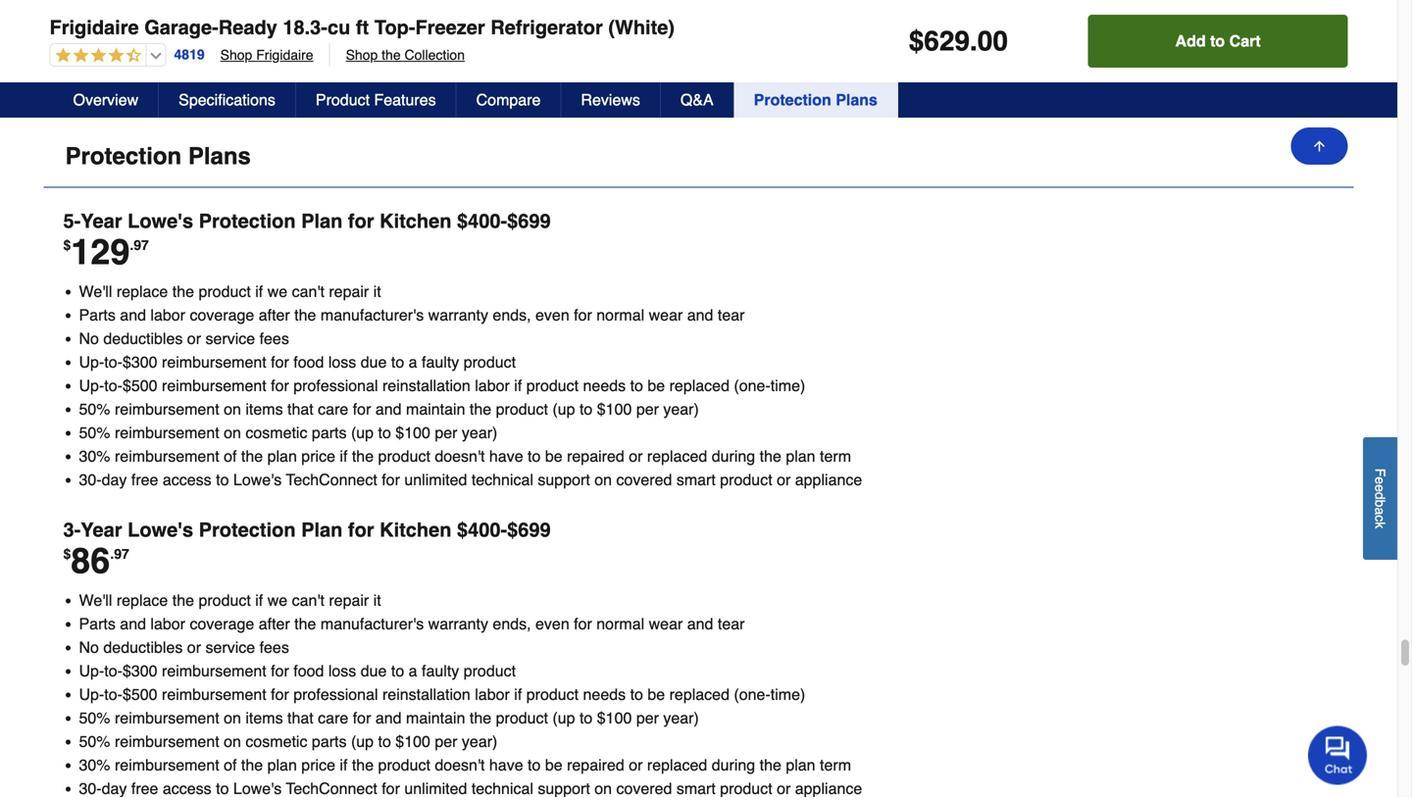 Task type: describe. For each thing, give the bounding box(es) containing it.
product
[[316, 91, 370, 109]]

plans for the bottommost protection plans button
[[188, 143, 251, 170]]

97 for 129
[[134, 237, 149, 253]]

cosmetic for 129
[[246, 424, 307, 442]]

2 50% from the top
[[79, 424, 110, 442]]

protection inside 5-year lowe's protection plan for kitchen $400-$699 $ 129 . 97
[[199, 210, 296, 232]]

it for 129
[[373, 282, 381, 301]]

that for 129
[[287, 400, 314, 418]]

due for 86
[[361, 662, 387, 680]]

smart
[[677, 471, 716, 489]]

ends, for 129
[[493, 306, 531, 324]]

1 50% from the top
[[79, 400, 110, 418]]

access
[[163, 471, 212, 489]]

no for 129
[[79, 330, 99, 348]]

129
[[71, 232, 130, 273]]

to inside button
[[1210, 32, 1225, 50]]

cart
[[1230, 32, 1261, 50]]

plan for 129
[[301, 210, 343, 232]]

free
[[131, 471, 158, 489]]

freezer
[[415, 16, 485, 39]]

features
[[374, 91, 436, 109]]

4 to- from the top
[[104, 686, 123, 704]]

reinstallation for 86
[[382, 686, 471, 704]]

add
[[1176, 32, 1206, 50]]

d
[[1373, 492, 1388, 500]]

professional for 86
[[294, 686, 378, 704]]

normal for 86
[[597, 615, 645, 633]]

protection inside 3-year lowe's protection plan for kitchen $400-$699 $ 86 . 97
[[199, 519, 296, 541]]

629
[[924, 26, 970, 57]]

a inside button
[[1373, 507, 1388, 515]]

5-year lowe's protection plan for kitchen $400-$699 $ 129 . 97
[[63, 210, 551, 273]]

reviews
[[581, 91, 640, 109]]

covered
[[616, 471, 672, 489]]

. for 129
[[130, 237, 134, 253]]

add to cart
[[1176, 32, 1261, 50]]

refrigerator
[[491, 16, 603, 39]]

of for 86
[[224, 756, 237, 774]]

86
[[71, 541, 110, 582]]

5-
[[63, 210, 81, 232]]

97 for 86
[[114, 546, 129, 562]]

techconnect
[[286, 471, 377, 489]]

f e e d b a c k
[[1373, 468, 1388, 529]]

$699 for 129
[[507, 210, 551, 232]]

product features
[[316, 91, 436, 109]]

ft
[[356, 16, 369, 39]]

needs for 86
[[583, 686, 626, 704]]

manufacturer's for 86
[[321, 615, 424, 633]]

cu
[[328, 16, 350, 39]]

q&a button
[[661, 82, 734, 118]]

loss for 86
[[328, 662, 356, 680]]

technical
[[472, 471, 534, 489]]

can't for 129
[[292, 282, 325, 301]]

wear for 129
[[649, 306, 683, 324]]

term for 129
[[820, 447, 851, 465]]

reviews button
[[561, 82, 661, 118]]

even for 129
[[536, 306, 570, 324]]

shop for shop frigidaire
[[220, 47, 252, 63]]

shop for shop the collection
[[346, 47, 378, 63]]

can't for 86
[[292, 591, 325, 610]]

maintain for 129
[[406, 400, 465, 418]]

collection
[[405, 47, 465, 63]]

for inside 3-year lowe's protection plan for kitchen $400-$699 $ 86 . 97
[[348, 519, 374, 541]]

0 vertical spatial .
[[970, 26, 978, 57]]

top-
[[374, 16, 415, 39]]

time) for 129
[[771, 377, 806, 395]]

4 up- from the top
[[79, 686, 104, 704]]

even for 86
[[536, 615, 570, 633]]

doesn't for 86
[[435, 756, 485, 774]]

reinstallation for 129
[[382, 377, 471, 395]]

1 horizontal spatial frigidaire
[[256, 47, 313, 63]]

items for 129
[[246, 400, 283, 418]]

show button
[[599, 10, 798, 51]]

overview button
[[53, 82, 159, 118]]

wear for 86
[[649, 615, 683, 633]]

product features button
[[296, 82, 457, 118]]

1 e from the top
[[1373, 477, 1388, 484]]

manufacturer's for 129
[[321, 306, 424, 324]]

a for 129
[[409, 353, 417, 371]]

replace for 129
[[117, 282, 168, 301]]

0 vertical spatial $
[[909, 26, 924, 57]]

arrow up image
[[1312, 138, 1327, 154]]

repair for 86
[[329, 591, 369, 610]]

of for 129
[[224, 447, 237, 465]]

b
[[1373, 500, 1388, 507]]

frigidaire garage-ready 18.3-cu ft top-freezer refrigerator (white)
[[50, 16, 675, 39]]

garage-
[[144, 16, 218, 39]]

tear for 129
[[718, 306, 745, 324]]

1 vertical spatial protection plans button
[[44, 126, 1354, 188]]

fees for 86
[[259, 638, 289, 657]]

compare button
[[457, 82, 561, 118]]

shop the collection link
[[330, 43, 465, 67]]

we'll replace the product if we can't repair it parts and labor coverage after the manufacturer's warranty ends, even for normal wear and tear no deductibles or service fees up-to-$300 reimbursement for food loss due to a faulty product up-to-$500 reimbursement for professional reinstallation labor if product needs to be replaced (one-time) 50% reimbursement on items that care for and maintain the product (up to $100 per year) 50% reimbursement on cosmetic parts (up to $100 per year) 30% reimbursement of the plan price if the product doesn't have to be repaired or replaced during the plan term
[[79, 591, 851, 774]]

2 up- from the top
[[79, 377, 104, 395]]

service for 86
[[205, 638, 255, 657]]

warranty for 129
[[428, 306, 488, 324]]

we'll replace the product if we can't repair it parts and labor coverage after the manufacturer's warranty ends, even for normal wear and tear no deductibles or service fees up-to-$300 reimbursement for food loss due to a faulty product up-to-$500 reimbursement for professional reinstallation labor if product needs to be replaced (one-time) 50% reimbursement on items that care for and maintain the product (up to $100 per year) 50% reimbursement on cosmetic parts (up to $100 per year) 30% reimbursement of the plan price if the product doesn't have to be repaired or replaced during the plan term 30-day free access to lowe's techconnect for unlimited technical support on covered smart product or appliance
[[79, 282, 862, 489]]

have for 129
[[489, 447, 523, 465]]

maintain for 86
[[406, 709, 465, 727]]

compare
[[476, 91, 541, 109]]

lowe's inside we'll replace the product if we can't repair it parts and labor coverage after the manufacturer's warranty ends, even for normal wear and tear no deductibles or service fees up-to-$300 reimbursement for food loss due to a faulty product up-to-$500 reimbursement for professional reinstallation labor if product needs to be replaced (one-time) 50% reimbursement on items that care for and maintain the product (up to $100 per year) 50% reimbursement on cosmetic parts (up to $100 per year) 30% reimbursement of the plan price if the product doesn't have to be repaired or replaced during the plan term 30-day free access to lowe's techconnect for unlimited technical support on covered smart product or appliance
[[233, 471, 282, 489]]

$400- for 86
[[457, 519, 507, 541]]

$ for 129
[[63, 237, 71, 253]]

add to cart button
[[1088, 15, 1348, 68]]

(one- for 129
[[734, 377, 771, 395]]

protection plans for the topmost protection plans button
[[754, 91, 878, 109]]

lowe's for 86
[[128, 519, 193, 541]]

specifications
[[179, 91, 275, 109]]



Task type: vqa. For each thing, say whether or not it's contained in the screenshot.
$300 within We'll replace the product if we can't repair it Parts and labor coverage after the manufacturer's warranty ends, even for normal wear and tear No deductibles or service fees Up-to-$300 reimbursement for food loss due to a faulty product Up-to-$500 reimbursement for professional reinstallation labor if product needs to be replaced (one-time) 50% reimbursement on items that care for and maintain the product (up to $100 per year) 50% reimbursement on cosmetic parts (up to $100 per year) 30% reimbursement of the plan price if the product doesn't have to be repaired or replaced during the plan term
yes



Task type: locate. For each thing, give the bounding box(es) containing it.
repair down 5-year lowe's protection plan for kitchen $400-$699 $ 129 . 97
[[329, 282, 369, 301]]

for inside 5-year lowe's protection plan for kitchen $400-$699 $ 129 . 97
[[348, 210, 374, 232]]

even
[[536, 306, 570, 324], [536, 615, 570, 633]]

1 maintain from the top
[[406, 400, 465, 418]]

service for 129
[[205, 330, 255, 348]]

2 year from the top
[[81, 519, 122, 541]]

$300 for 129
[[123, 353, 157, 371]]

$500 inside we'll replace the product if we can't repair it parts and labor coverage after the manufacturer's warranty ends, even for normal wear and tear no deductibles or service fees up-to-$300 reimbursement for food loss due to a faulty product up-to-$500 reimbursement for professional reinstallation labor if product needs to be replaced (one-time) 50% reimbursement on items that care for and maintain the product (up to $100 per year) 50% reimbursement on cosmetic parts (up to $100 per year) 30% reimbursement of the plan price if the product doesn't have to be repaired or replaced during the plan term 30-day free access to lowe's techconnect for unlimited technical support on covered smart product or appliance
[[123, 377, 157, 395]]

loss inside we'll replace the product if we can't repair it parts and labor coverage after the manufacturer's warranty ends, even for normal wear and tear no deductibles or service fees up-to-$300 reimbursement for food loss due to a faulty product up-to-$500 reimbursement for professional reinstallation labor if product needs to be replaced (one-time) 50% reimbursement on items that care for and maintain the product (up to $100 per year) 50% reimbursement on cosmetic parts (up to $100 per year) 30% reimbursement of the plan price if the product doesn't have to be repaired or replaced during the plan term
[[328, 662, 356, 680]]

after inside we'll replace the product if we can't repair it parts and labor coverage after the manufacturer's warranty ends, even for normal wear and tear no deductibles or service fees up-to-$300 reimbursement for food loss due to a faulty product up-to-$500 reimbursement for professional reinstallation labor if product needs to be replaced (one-time) 50% reimbursement on items that care for and maintain the product (up to $100 per year) 50% reimbursement on cosmetic parts (up to $100 per year) 30% reimbursement of the plan price if the product doesn't have to be repaired or replaced during the plan term 30-day free access to lowe's techconnect for unlimited technical support on covered smart product or appliance
[[259, 306, 290, 324]]

it inside we'll replace the product if we can't repair it parts and labor coverage after the manufacturer's warranty ends, even for normal wear and tear no deductibles or service fees up-to-$300 reimbursement for food loss due to a faulty product up-to-$500 reimbursement for professional reinstallation labor if product needs to be replaced (one-time) 50% reimbursement on items that care for and maintain the product (up to $100 per year) 50% reimbursement on cosmetic parts (up to $100 per year) 30% reimbursement of the plan price if the product doesn't have to be repaired or replaced during the plan term
[[373, 591, 381, 610]]

ready
[[218, 16, 277, 39]]

1 vertical spatial service
[[205, 638, 255, 657]]

1 vertical spatial parts
[[312, 733, 347, 751]]

0 vertical spatial 30%
[[79, 447, 110, 465]]

1 reinstallation from the top
[[382, 377, 471, 395]]

show
[[656, 22, 698, 40]]

time) for 86
[[771, 686, 806, 704]]

food inside we'll replace the product if we can't repair it parts and labor coverage after the manufacturer's warranty ends, even for normal wear and tear no deductibles or service fees up-to-$300 reimbursement for food loss due to a faulty product up-to-$500 reimbursement for professional reinstallation labor if product needs to be replaced (one-time) 50% reimbursement on items that care for and maintain the product (up to $100 per year) 50% reimbursement on cosmetic parts (up to $100 per year) 30% reimbursement of the plan price if the product doesn't have to be repaired or replaced during the plan term
[[294, 662, 324, 680]]

. inside 5-year lowe's protection plan for kitchen $400-$699 $ 129 . 97
[[130, 237, 134, 253]]

parts for 129
[[79, 306, 116, 324]]

0 vertical spatial of
[[224, 447, 237, 465]]

a for 86
[[409, 662, 417, 680]]

unlimited
[[404, 471, 467, 489]]

year for 86
[[81, 519, 122, 541]]

repair down 3-year lowe's protection plan for kitchen $400-$699 $ 86 . 97
[[329, 591, 369, 610]]

lowe's inside 3-year lowe's protection plan for kitchen $400-$699 $ 86 . 97
[[128, 519, 193, 541]]

2 ends, from the top
[[493, 615, 531, 633]]

parts for 129
[[312, 424, 347, 442]]

f
[[1373, 468, 1388, 477]]

1 vertical spatial of
[[224, 756, 237, 774]]

for
[[348, 210, 374, 232], [574, 306, 592, 324], [271, 353, 289, 371], [271, 377, 289, 395], [353, 400, 371, 418], [382, 471, 400, 489], [348, 519, 374, 541], [574, 615, 592, 633], [271, 662, 289, 680], [271, 686, 289, 704], [353, 709, 371, 727]]

ends, inside we'll replace the product if we can't repair it parts and labor coverage after the manufacturer's warranty ends, even for normal wear and tear no deductibles or service fees up-to-$300 reimbursement for food loss due to a faulty product up-to-$500 reimbursement for professional reinstallation labor if product needs to be replaced (one-time) 50% reimbursement on items that care for and maintain the product (up to $100 per year) 50% reimbursement on cosmetic parts (up to $100 per year) 30% reimbursement of the plan price if the product doesn't have to be repaired or replaced during the plan term 30-day free access to lowe's techconnect for unlimited technical support on covered smart product or appliance
[[493, 306, 531, 324]]

2 service from the top
[[205, 638, 255, 657]]

0 vertical spatial repair
[[329, 282, 369, 301]]

$699 inside 5-year lowe's protection plan for kitchen $400-$699 $ 129 . 97
[[507, 210, 551, 232]]

2 time) from the top
[[771, 686, 806, 704]]

1 we from the top
[[267, 282, 288, 301]]

0 vertical spatial $699
[[507, 210, 551, 232]]

price for 129
[[301, 447, 335, 465]]

fees inside we'll replace the product if we can't repair it parts and labor coverage after the manufacturer's warranty ends, even for normal wear and tear no deductibles or service fees up-to-$300 reimbursement for food loss due to a faulty product up-to-$500 reimbursement for professional reinstallation labor if product needs to be replaced (one-time) 50% reimbursement on items that care for and maintain the product (up to $100 per year) 50% reimbursement on cosmetic parts (up to $100 per year) 30% reimbursement of the plan price if the product doesn't have to be repaired or replaced during the plan term 30-day free access to lowe's techconnect for unlimited technical support on covered smart product or appliance
[[259, 330, 289, 348]]

can't inside we'll replace the product if we can't repair it parts and labor coverage after the manufacturer's warranty ends, even for normal wear and tear no deductibles or service fees up-to-$300 reimbursement for food loss due to a faulty product up-to-$500 reimbursement for professional reinstallation labor if product needs to be replaced (one-time) 50% reimbursement on items that care for and maintain the product (up to $100 per year) 50% reimbursement on cosmetic parts (up to $100 per year) 30% reimbursement of the plan price if the product doesn't have to be repaired or replaced during the plan term
[[292, 591, 325, 610]]

care for 86
[[318, 709, 348, 727]]

plan inside 3-year lowe's protection plan for kitchen $400-$699 $ 86 . 97
[[301, 519, 343, 541]]

repaired for 86
[[567, 756, 625, 774]]

parts for 86
[[79, 615, 116, 633]]

time) inside we'll replace the product if we can't repair it parts and labor coverage after the manufacturer's warranty ends, even for normal wear and tear no deductibles or service fees up-to-$300 reimbursement for food loss due to a faulty product up-to-$500 reimbursement for professional reinstallation labor if product needs to be replaced (one-time) 50% reimbursement on items that care for and maintain the product (up to $100 per year) 50% reimbursement on cosmetic parts (up to $100 per year) 30% reimbursement of the plan price if the product doesn't have to be repaired or replaced during the plan term 30-day free access to lowe's techconnect for unlimited technical support on covered smart product or appliance
[[771, 377, 806, 395]]

we'll down 86
[[79, 591, 112, 610]]

0 horizontal spatial frigidaire
[[50, 16, 139, 39]]

1 horizontal spatial plans
[[836, 91, 878, 109]]

shop the collection
[[346, 47, 465, 63]]

coverage for 86
[[190, 615, 254, 633]]

fees
[[259, 330, 289, 348], [259, 638, 289, 657]]

1 vertical spatial food
[[294, 662, 324, 680]]

3-
[[63, 519, 81, 541]]

food for 129
[[294, 353, 324, 371]]

1 vertical spatial plan
[[301, 519, 343, 541]]

tear
[[718, 306, 745, 324], [718, 615, 745, 633]]

0 vertical spatial tear
[[718, 306, 745, 324]]

items
[[246, 400, 283, 418], [246, 709, 283, 727]]

1 deductibles from the top
[[103, 330, 183, 348]]

after for 129
[[259, 306, 290, 324]]

replace for 86
[[117, 591, 168, 610]]

1 vertical spatial parts
[[79, 615, 116, 633]]

0 vertical spatial $400-
[[457, 210, 507, 232]]

2 even from the top
[[536, 615, 570, 633]]

3 to- from the top
[[104, 662, 123, 680]]

lowe's right 5-
[[128, 210, 193, 232]]

1 $300 from the top
[[123, 353, 157, 371]]

we'll inside we'll replace the product if we can't repair it parts and labor coverage after the manufacturer's warranty ends, even for normal wear and tear no deductibles or service fees up-to-$300 reimbursement for food loss due to a faulty product up-to-$500 reimbursement for professional reinstallation labor if product needs to be replaced (one-time) 50% reimbursement on items that care for and maintain the product (up to $100 per year) 50% reimbursement on cosmetic parts (up to $100 per year) 30% reimbursement of the plan price if the product doesn't have to be repaired or replaced during the plan term
[[79, 591, 112, 610]]

2 needs from the top
[[583, 686, 626, 704]]

2 fees from the top
[[259, 638, 289, 657]]

0 vertical spatial it
[[373, 282, 381, 301]]

1 vertical spatial plans
[[188, 143, 251, 170]]

$699 for 86
[[507, 519, 551, 541]]

$699 inside 3-year lowe's protection plan for kitchen $400-$699 $ 86 . 97
[[507, 519, 551, 541]]

labor
[[150, 306, 185, 324], [475, 377, 510, 395], [150, 615, 185, 633], [475, 686, 510, 704]]

warranty inside we'll replace the product if we can't repair it parts and labor coverage after the manufacturer's warranty ends, even for normal wear and tear no deductibles or service fees up-to-$300 reimbursement for food loss due to a faulty product up-to-$500 reimbursement for professional reinstallation labor if product needs to be replaced (one-time) 50% reimbursement on items that care for and maintain the product (up to $100 per year) 50% reimbursement on cosmetic parts (up to $100 per year) 30% reimbursement of the plan price if the product doesn't have to be repaired or replaced during the plan term 30-day free access to lowe's techconnect for unlimited technical support on covered smart product or appliance
[[428, 306, 488, 324]]

2 $500 from the top
[[123, 686, 157, 704]]

repair inside we'll replace the product if we can't repair it parts and labor coverage after the manufacturer's warranty ends, even for normal wear and tear no deductibles or service fees up-to-$300 reimbursement for food loss due to a faulty product up-to-$500 reimbursement for professional reinstallation labor if product needs to be replaced (one-time) 50% reimbursement on items that care for and maintain the product (up to $100 per year) 50% reimbursement on cosmetic parts (up to $100 per year) 30% reimbursement of the plan price if the product doesn't have to be repaired or replaced during the plan term
[[329, 591, 369, 610]]

it down 3-year lowe's protection plan for kitchen $400-$699 $ 86 . 97
[[373, 591, 381, 610]]

1 tear from the top
[[718, 306, 745, 324]]

we inside we'll replace the product if we can't repair it parts and labor coverage after the manufacturer's warranty ends, even for normal wear and tear no deductibles or service fees up-to-$300 reimbursement for food loss due to a faulty product up-to-$500 reimbursement for professional reinstallation labor if product needs to be replaced (one-time) 50% reimbursement on items that care for and maintain the product (up to $100 per year) 50% reimbursement on cosmetic parts (up to $100 per year) 30% reimbursement of the plan price if the product doesn't have to be repaired or replaced during the plan term
[[267, 591, 288, 610]]

2 we from the top
[[267, 591, 288, 610]]

$300 for 86
[[123, 662, 157, 680]]

that for 86
[[287, 709, 314, 727]]

2 $300 from the top
[[123, 662, 157, 680]]

repaired for 129
[[567, 447, 625, 465]]

1 even from the top
[[536, 306, 570, 324]]

to-
[[104, 353, 123, 371], [104, 377, 123, 395], [104, 662, 123, 680], [104, 686, 123, 704]]

manufacturer's
[[321, 306, 424, 324], [321, 615, 424, 633]]

(white)
[[608, 16, 675, 39]]

2 tear from the top
[[718, 615, 745, 633]]

protection
[[754, 91, 831, 109], [65, 143, 182, 170], [199, 210, 296, 232], [199, 519, 296, 541]]

q&a
[[681, 91, 714, 109]]

deductibles for 86
[[103, 638, 183, 657]]

protection plans for the bottommost protection plans button
[[65, 143, 251, 170]]

3 up- from the top
[[79, 662, 104, 680]]

1 vertical spatial 97
[[114, 546, 129, 562]]

1 vertical spatial year
[[81, 519, 122, 541]]

shop
[[220, 47, 252, 63], [346, 47, 378, 63]]

4 50% from the top
[[79, 733, 110, 751]]

parts for 86
[[312, 733, 347, 751]]

1 manufacturer's from the top
[[321, 306, 424, 324]]

1 kitchen from the top
[[380, 210, 452, 232]]

0 vertical spatial needs
[[583, 377, 626, 395]]

0 vertical spatial faulty
[[422, 353, 459, 371]]

f e e d b a c k button
[[1363, 437, 1398, 560]]

1 warranty from the top
[[428, 306, 488, 324]]

1 vertical spatial have
[[489, 756, 523, 774]]

2 faulty from the top
[[422, 662, 459, 680]]

1 vertical spatial (one-
[[734, 686, 771, 704]]

2 cosmetic from the top
[[246, 733, 307, 751]]

1 vertical spatial faulty
[[422, 662, 459, 680]]

that inside we'll replace the product if we can't repair it parts and labor coverage after the manufacturer's warranty ends, even for normal wear and tear no deductibles or service fees up-to-$300 reimbursement for food loss due to a faulty product up-to-$500 reimbursement for professional reinstallation labor if product needs to be replaced (one-time) 50% reimbursement on items that care for and maintain the product (up to $100 per year) 50% reimbursement on cosmetic parts (up to $100 per year) 30% reimbursement of the plan price if the product doesn't have to be repaired or replaced during the plan term
[[287, 709, 314, 727]]

1 year from the top
[[81, 210, 122, 232]]

professional inside we'll replace the product if we can't repair it parts and labor coverage after the manufacturer's warranty ends, even for normal wear and tear no deductibles or service fees up-to-$300 reimbursement for food loss due to a faulty product up-to-$500 reimbursement for professional reinstallation labor if product needs to be replaced (one-time) 50% reimbursement on items that care for and maintain the product (up to $100 per year) 50% reimbursement on cosmetic parts (up to $100 per year) 30% reimbursement of the plan price if the product doesn't have to be repaired or replaced during the plan term 30-day free access to lowe's techconnect for unlimited technical support on covered smart product or appliance
[[294, 377, 378, 395]]

no inside we'll replace the product if we can't repair it parts and labor coverage after the manufacturer's warranty ends, even for normal wear and tear no deductibles or service fees up-to-$300 reimbursement for food loss due to a faulty product up-to-$500 reimbursement for professional reinstallation labor if product needs to be replaced (one-time) 50% reimbursement on items that care for and maintain the product (up to $100 per year) 50% reimbursement on cosmetic parts (up to $100 per year) 30% reimbursement of the plan price if the product doesn't have to be repaired or replaced during the plan term 30-day free access to lowe's techconnect for unlimited technical support on covered smart product or appliance
[[79, 330, 99, 348]]

service
[[205, 330, 255, 348], [205, 638, 255, 657]]

1 to- from the top
[[104, 353, 123, 371]]

plus image
[[636, 23, 651, 39]]

00
[[978, 26, 1008, 57]]

faulty inside we'll replace the product if we can't repair it parts and labor coverage after the manufacturer's warranty ends, even for normal wear and tear no deductibles or service fees up-to-$300 reimbursement for food loss due to a faulty product up-to-$500 reimbursement for professional reinstallation labor if product needs to be replaced (one-time) 50% reimbursement on items that care for and maintain the product (up to $100 per year) 50% reimbursement on cosmetic parts (up to $100 per year) 30% reimbursement of the plan price if the product doesn't have to be repaired or replaced during the plan term 30-day free access to lowe's techconnect for unlimited technical support on covered smart product or appliance
[[422, 353, 459, 371]]

plan
[[267, 447, 297, 465], [786, 447, 816, 465], [267, 756, 297, 774], [786, 756, 816, 774]]

1 shop from the left
[[220, 47, 252, 63]]

1 price from the top
[[301, 447, 335, 465]]

we'll for 129
[[79, 282, 112, 301]]

$500 for 129
[[123, 377, 157, 395]]

price
[[301, 447, 335, 465], [301, 756, 335, 774]]

price for 86
[[301, 756, 335, 774]]

2 care from the top
[[318, 709, 348, 727]]

0 vertical spatial parts
[[312, 424, 347, 442]]

k
[[1373, 522, 1388, 529]]

1 no from the top
[[79, 330, 99, 348]]

on
[[224, 400, 241, 418], [224, 424, 241, 442], [595, 471, 612, 489], [224, 709, 241, 727], [224, 733, 241, 751]]

we down 3-year lowe's protection plan for kitchen $400-$699 $ 86 . 97
[[267, 591, 288, 610]]

can't down 5-year lowe's protection plan for kitchen $400-$699 $ 129 . 97
[[292, 282, 325, 301]]

50%
[[79, 400, 110, 418], [79, 424, 110, 442], [79, 709, 110, 727], [79, 733, 110, 751]]

and
[[120, 306, 146, 324], [687, 306, 713, 324], [375, 400, 402, 418], [120, 615, 146, 633], [687, 615, 713, 633], [375, 709, 402, 727]]

protection plans button
[[734, 82, 898, 118], [44, 126, 1354, 188]]

normal for 129
[[597, 306, 645, 324]]

1 vertical spatial manufacturer's
[[321, 615, 424, 633]]

of inside we'll replace the product if we can't repair it parts and labor coverage after the manufacturer's warranty ends, even for normal wear and tear no deductibles or service fees up-to-$300 reimbursement for food loss due to a faulty product up-to-$500 reimbursement for professional reinstallation labor if product needs to be replaced (one-time) 50% reimbursement on items that care for and maintain the product (up to $100 per year) 50% reimbursement on cosmetic parts (up to $100 per year) 30% reimbursement of the plan price if the product doesn't have to be repaired or replaced during the plan term
[[224, 756, 237, 774]]

chat invite button image
[[1308, 725, 1368, 785]]

2 it from the top
[[373, 591, 381, 610]]

normal inside we'll replace the product if we can't repair it parts and labor coverage after the manufacturer's warranty ends, even for normal wear and tear no deductibles or service fees up-to-$300 reimbursement for food loss due to a faulty product up-to-$500 reimbursement for professional reinstallation labor if product needs to be replaced (one-time) 50% reimbursement on items that care for and maintain the product (up to $100 per year) 50% reimbursement on cosmetic parts (up to $100 per year) 30% reimbursement of the plan price if the product doesn't have to be repaired or replaced during the plan term 30-day free access to lowe's techconnect for unlimited technical support on covered smart product or appliance
[[597, 306, 645, 324]]

30% inside we'll replace the product if we can't repair it parts and labor coverage after the manufacturer's warranty ends, even for normal wear and tear no deductibles or service fees up-to-$300 reimbursement for food loss due to a faulty product up-to-$500 reimbursement for professional reinstallation labor if product needs to be replaced (one-time) 50% reimbursement on items that care for and maintain the product (up to $100 per year) 50% reimbursement on cosmetic parts (up to $100 per year) 30% reimbursement of the plan price if the product doesn't have to be repaired or replaced during the plan term
[[79, 756, 110, 774]]

have inside we'll replace the product if we can't repair it parts and labor coverage after the manufacturer's warranty ends, even for normal wear and tear no deductibles or service fees up-to-$300 reimbursement for food loss due to a faulty product up-to-$500 reimbursement for professional reinstallation labor if product needs to be replaced (one-time) 50% reimbursement on items that care for and maintain the product (up to $100 per year) 50% reimbursement on cosmetic parts (up to $100 per year) 30% reimbursement of the plan price if the product doesn't have to be repaired or replaced during the plan term
[[489, 756, 523, 774]]

1 during from the top
[[712, 447, 755, 465]]

even inside we'll replace the product if we can't repair it parts and labor coverage after the manufacturer's warranty ends, even for normal wear and tear no deductibles or service fees up-to-$300 reimbursement for food loss due to a faulty product up-to-$500 reimbursement for professional reinstallation labor if product needs to be replaced (one-time) 50% reimbursement on items that care for and maintain the product (up to $100 per year) 50% reimbursement on cosmetic parts (up to $100 per year) 30% reimbursement of the plan price if the product doesn't have to be repaired or replaced during the plan term 30-day free access to lowe's techconnect for unlimited technical support on covered smart product or appliance
[[536, 306, 570, 324]]

1 vertical spatial needs
[[583, 686, 626, 704]]

even inside we'll replace the product if we can't repair it parts and labor coverage after the manufacturer's warranty ends, even for normal wear and tear no deductibles or service fees up-to-$300 reimbursement for food loss due to a faulty product up-to-$500 reimbursement for professional reinstallation labor if product needs to be replaced (one-time) 50% reimbursement on items that care for and maintain the product (up to $100 per year) 50% reimbursement on cosmetic parts (up to $100 per year) 30% reimbursement of the plan price if the product doesn't have to be repaired or replaced during the plan term
[[536, 615, 570, 633]]

1 vertical spatial loss
[[328, 662, 356, 680]]

maintain inside we'll replace the product if we can't repair it parts and labor coverage after the manufacturer's warranty ends, even for normal wear and tear no deductibles or service fees up-to-$300 reimbursement for food loss due to a faulty product up-to-$500 reimbursement for professional reinstallation labor if product needs to be replaced (one-time) 50% reimbursement on items that care for and maintain the product (up to $100 per year) 50% reimbursement on cosmetic parts (up to $100 per year) 30% reimbursement of the plan price if the product doesn't have to be repaired or replaced during the plan term 30-day free access to lowe's techconnect for unlimited technical support on covered smart product or appliance
[[406, 400, 465, 418]]

of
[[224, 447, 237, 465], [224, 756, 237, 774]]

care inside we'll replace the product if we can't repair it parts and labor coverage after the manufacturer's warranty ends, even for normal wear and tear no deductibles or service fees up-to-$300 reimbursement for food loss due to a faulty product up-to-$500 reimbursement for professional reinstallation labor if product needs to be replaced (one-time) 50% reimbursement on items that care for and maintain the product (up to $100 per year) 50% reimbursement on cosmetic parts (up to $100 per year) 30% reimbursement of the plan price if the product doesn't have to be repaired or replaced during the plan term
[[318, 709, 348, 727]]

overview
[[73, 91, 138, 109]]

97
[[134, 237, 149, 253], [114, 546, 129, 562]]

0 vertical spatial term
[[820, 447, 851, 465]]

parts inside we'll replace the product if we can't repair it parts and labor coverage after the manufacturer's warranty ends, even for normal wear and tear no deductibles or service fees up-to-$300 reimbursement for food loss due to a faulty product up-to-$500 reimbursement for professional reinstallation labor if product needs to be replaced (one-time) 50% reimbursement on items that care for and maintain the product (up to $100 per year) 50% reimbursement on cosmetic parts (up to $100 per year) 30% reimbursement of the plan price if the product doesn't have to be repaired or replaced during the plan term
[[79, 615, 116, 633]]

deductibles inside we'll replace the product if we can't repair it parts and labor coverage after the manufacturer's warranty ends, even for normal wear and tear no deductibles or service fees up-to-$300 reimbursement for food loss due to a faulty product up-to-$500 reimbursement for professional reinstallation labor if product needs to be replaced (one-time) 50% reimbursement on items that care for and maintain the product (up to $100 per year) 50% reimbursement on cosmetic parts (up to $100 per year) 30% reimbursement of the plan price if the product doesn't have to be repaired or replaced during the plan term
[[103, 638, 183, 657]]

coverage inside we'll replace the product if we can't repair it parts and labor coverage after the manufacturer's warranty ends, even for normal wear and tear no deductibles or service fees up-to-$300 reimbursement for food loss due to a faulty product up-to-$500 reimbursement for professional reinstallation labor if product needs to be replaced (one-time) 50% reimbursement on items that care for and maintain the product (up to $100 per year) 50% reimbursement on cosmetic parts (up to $100 per year) 30% reimbursement of the plan price if the product doesn't have to be repaired or replaced during the plan term 30-day free access to lowe's techconnect for unlimited technical support on covered smart product or appliance
[[190, 306, 254, 324]]

2 parts from the top
[[312, 733, 347, 751]]

1 vertical spatial after
[[259, 615, 290, 633]]

2 parts from the top
[[79, 615, 116, 633]]

1 vertical spatial price
[[301, 756, 335, 774]]

97 right 129
[[134, 237, 149, 253]]

$400- inside 3-year lowe's protection plan for kitchen $400-$699 $ 86 . 97
[[457, 519, 507, 541]]

0 horizontal spatial protection plans
[[65, 143, 251, 170]]

$300 inside we'll replace the product if we can't repair it parts and labor coverage after the manufacturer's warranty ends, even for normal wear and tear no deductibles or service fees up-to-$300 reimbursement for food loss due to a faulty product up-to-$500 reimbursement for professional reinstallation labor if product needs to be replaced (one-time) 50% reimbursement on items that care for and maintain the product (up to $100 per year) 50% reimbursement on cosmetic parts (up to $100 per year) 30% reimbursement of the plan price if the product doesn't have to be repaired or replaced during the plan term
[[123, 662, 157, 680]]

professional
[[294, 377, 378, 395], [294, 686, 378, 704]]

due inside we'll replace the product if we can't repair it parts and labor coverage after the manufacturer's warranty ends, even for normal wear and tear no deductibles or service fees up-to-$300 reimbursement for food loss due to a faulty product up-to-$500 reimbursement for professional reinstallation labor if product needs to be replaced (one-time) 50% reimbursement on items that care for and maintain the product (up to $100 per year) 50% reimbursement on cosmetic parts (up to $100 per year) 30% reimbursement of the plan price if the product doesn't have to be repaired or replaced during the plan term
[[361, 662, 387, 680]]

1 loss from the top
[[328, 353, 356, 371]]

0 vertical spatial frigidaire
[[50, 16, 139, 39]]

$699
[[507, 210, 551, 232], [507, 519, 551, 541]]

due inside we'll replace the product if we can't repair it parts and labor coverage after the manufacturer's warranty ends, even for normal wear and tear no deductibles or service fees up-to-$300 reimbursement for food loss due to a faulty product up-to-$500 reimbursement for professional reinstallation labor if product needs to be replaced (one-time) 50% reimbursement on items that care for and maintain the product (up to $100 per year) 50% reimbursement on cosmetic parts (up to $100 per year) 30% reimbursement of the plan price if the product doesn't have to be repaired or replaced during the plan term 30-day free access to lowe's techconnect for unlimited technical support on covered smart product or appliance
[[361, 353, 387, 371]]

price inside we'll replace the product if we can't repair it parts and labor coverage after the manufacturer's warranty ends, even for normal wear and tear no deductibles or service fees up-to-$300 reimbursement for food loss due to a faulty product up-to-$500 reimbursement for professional reinstallation labor if product needs to be replaced (one-time) 50% reimbursement on items that care for and maintain the product (up to $100 per year) 50% reimbursement on cosmetic parts (up to $100 per year) 30% reimbursement of the plan price if the product doesn't have to be repaired or replaced during the plan term
[[301, 756, 335, 774]]

1 vertical spatial ends,
[[493, 615, 531, 633]]

loss inside we'll replace the product if we can't repair it parts and labor coverage after the manufacturer's warranty ends, even for normal wear and tear no deductibles or service fees up-to-$300 reimbursement for food loss due to a faulty product up-to-$500 reimbursement for professional reinstallation labor if product needs to be replaced (one-time) 50% reimbursement on items that care for and maintain the product (up to $100 per year) 50% reimbursement on cosmetic parts (up to $100 per year) 30% reimbursement of the plan price if the product doesn't have to be repaired or replaced during the plan term 30-day free access to lowe's techconnect for unlimited technical support on covered smart product or appliance
[[328, 353, 356, 371]]

0 vertical spatial we
[[267, 282, 288, 301]]

no down 86
[[79, 638, 99, 657]]

it down 5-year lowe's protection plan for kitchen $400-$699 $ 129 . 97
[[373, 282, 381, 301]]

0 vertical spatial due
[[361, 353, 387, 371]]

2 30% from the top
[[79, 756, 110, 774]]

$ inside 3-year lowe's protection plan for kitchen $400-$699 $ 86 . 97
[[63, 546, 71, 562]]

professional for 129
[[294, 377, 378, 395]]

cosmetic inside we'll replace the product if we can't repair it parts and labor coverage after the manufacturer's warranty ends, even for normal wear and tear no deductibles or service fees up-to-$300 reimbursement for food loss due to a faulty product up-to-$500 reimbursement for professional reinstallation labor if product needs to be replaced (one-time) 50% reimbursement on items that care for and maintain the product (up to $100 per year) 50% reimbursement on cosmetic parts (up to $100 per year) 30% reimbursement of the plan price if the product doesn't have to be repaired or replaced during the plan term 30-day free access to lowe's techconnect for unlimited technical support on covered smart product or appliance
[[246, 424, 307, 442]]

1 vertical spatial $
[[63, 237, 71, 253]]

after down 3-year lowe's protection plan for kitchen $400-$699 $ 86 . 97
[[259, 615, 290, 633]]

0 vertical spatial fees
[[259, 330, 289, 348]]

2 after from the top
[[259, 615, 290, 633]]

1 it from the top
[[373, 282, 381, 301]]

during inside we'll replace the product if we can't repair it parts and labor coverage after the manufacturer's warranty ends, even for normal wear and tear no deductibles or service fees up-to-$300 reimbursement for food loss due to a faulty product up-to-$500 reimbursement for professional reinstallation labor if product needs to be replaced (one-time) 50% reimbursement on items that care for and maintain the product (up to $100 per year) 50% reimbursement on cosmetic parts (up to $100 per year) 30% reimbursement of the plan price if the product doesn't have to be repaired or replaced during the plan term 30-day free access to lowe's techconnect for unlimited technical support on covered smart product or appliance
[[712, 447, 755, 465]]

$500 for 86
[[123, 686, 157, 704]]

0 vertical spatial during
[[712, 447, 755, 465]]

we'll for 86
[[79, 591, 112, 610]]

frigidaire up 4.4 stars image
[[50, 16, 139, 39]]

0 vertical spatial parts
[[79, 306, 116, 324]]

to
[[1210, 32, 1225, 50], [391, 353, 404, 371], [630, 377, 643, 395], [580, 400, 593, 418], [378, 424, 391, 442], [528, 447, 541, 465], [216, 471, 229, 489], [391, 662, 404, 680], [630, 686, 643, 704], [580, 709, 593, 727], [378, 733, 391, 751], [528, 756, 541, 774]]

97 inside 3-year lowe's protection plan for kitchen $400-$699 $ 86 . 97
[[114, 546, 129, 562]]

1 vertical spatial tear
[[718, 615, 745, 633]]

2 kitchen from the top
[[380, 519, 452, 541]]

0 vertical spatial protection plans button
[[734, 82, 898, 118]]

lowe's
[[128, 210, 193, 232], [233, 471, 282, 489], [128, 519, 193, 541]]

0 horizontal spatial .
[[110, 546, 114, 562]]

maintain inside we'll replace the product if we can't repair it parts and labor coverage after the manufacturer's warranty ends, even for normal wear and tear no deductibles or service fees up-to-$300 reimbursement for food loss due to a faulty product up-to-$500 reimbursement for professional reinstallation labor if product needs to be replaced (one-time) 50% reimbursement on items that care for and maintain the product (up to $100 per year) 50% reimbursement on cosmetic parts (up to $100 per year) 30% reimbursement of the plan price if the product doesn't have to be repaired or replaced during the plan term
[[406, 709, 465, 727]]

day
[[102, 471, 127, 489]]

2 reinstallation from the top
[[382, 686, 471, 704]]

1 vertical spatial time)
[[771, 686, 806, 704]]

2 items from the top
[[246, 709, 283, 727]]

parts
[[79, 306, 116, 324], [79, 615, 116, 633]]

price inside we'll replace the product if we can't repair it parts and labor coverage after the manufacturer's warranty ends, even for normal wear and tear no deductibles or service fees up-to-$300 reimbursement for food loss due to a faulty product up-to-$500 reimbursement for professional reinstallation labor if product needs to be replaced (one-time) 50% reimbursement on items that care for and maintain the product (up to $100 per year) 50% reimbursement on cosmetic parts (up to $100 per year) 30% reimbursement of the plan price if the product doesn't have to be repaired or replaced during the plan term 30-day free access to lowe's techconnect for unlimited technical support on covered smart product or appliance
[[301, 447, 335, 465]]

1 $500 from the top
[[123, 377, 157, 395]]

be
[[648, 377, 665, 395], [545, 447, 563, 465], [648, 686, 665, 704], [545, 756, 563, 774]]

1 $699 from the top
[[507, 210, 551, 232]]

1 vertical spatial 30%
[[79, 756, 110, 774]]

0 vertical spatial no
[[79, 330, 99, 348]]

2 replace from the top
[[117, 591, 168, 610]]

1 vertical spatial that
[[287, 709, 314, 727]]

30% for 129
[[79, 447, 110, 465]]

1 vertical spatial coverage
[[190, 615, 254, 633]]

2 food from the top
[[294, 662, 324, 680]]

e up d
[[1373, 477, 1388, 484]]

0 vertical spatial coverage
[[190, 306, 254, 324]]

2 deductibles from the top
[[103, 638, 183, 657]]

during for 129
[[712, 447, 755, 465]]

cosmetic for 86
[[246, 733, 307, 751]]

3 50% from the top
[[79, 709, 110, 727]]

a
[[409, 353, 417, 371], [1373, 507, 1388, 515], [409, 662, 417, 680]]

2 normal from the top
[[597, 615, 645, 633]]

or
[[187, 330, 201, 348], [629, 447, 643, 465], [777, 471, 791, 489], [187, 638, 201, 657], [629, 756, 643, 774]]

tear inside we'll replace the product if we can't repair it parts and labor coverage after the manufacturer's warranty ends, even for normal wear and tear no deductibles or service fees up-to-$300 reimbursement for food loss due to a faulty product up-to-$500 reimbursement for professional reinstallation labor if product needs to be replaced (one-time) 50% reimbursement on items that care for and maintain the product (up to $100 per year) 50% reimbursement on cosmetic parts (up to $100 per year) 30% reimbursement of the plan price if the product doesn't have to be repaired or replaced during the plan term
[[718, 615, 745, 633]]

. inside 3-year lowe's protection plan for kitchen $400-$699 $ 86 . 97
[[110, 546, 114, 562]]

1 parts from the top
[[79, 306, 116, 324]]

1 vertical spatial $699
[[507, 519, 551, 541]]

care for 129
[[318, 400, 348, 418]]

faulty
[[422, 353, 459, 371], [422, 662, 459, 680]]

lowe's for 129
[[128, 210, 193, 232]]

repair
[[329, 282, 369, 301], [329, 591, 369, 610]]

$ down 5-
[[63, 237, 71, 253]]

1 horizontal spatial protection plans
[[754, 91, 878, 109]]

plan for 86
[[301, 519, 343, 541]]

we down 5-year lowe's protection plan for kitchen $400-$699 $ 129 . 97
[[267, 282, 288, 301]]

0 vertical spatial that
[[287, 400, 314, 418]]

specifications button
[[159, 82, 296, 118]]

chevron up image
[[1313, 147, 1332, 166]]

1 vertical spatial even
[[536, 615, 570, 633]]

we for 86
[[267, 591, 288, 610]]

1 parts from the top
[[312, 424, 347, 442]]

0 horizontal spatial shop
[[220, 47, 252, 63]]

$400- inside 5-year lowe's protection plan for kitchen $400-$699 $ 129 . 97
[[457, 210, 507, 232]]

0 vertical spatial lowe's
[[128, 210, 193, 232]]

(one- inside we'll replace the product if we can't repair it parts and labor coverage after the manufacturer's warranty ends, even for normal wear and tear no deductibles or service fees up-to-$300 reimbursement for food loss due to a faulty product up-to-$500 reimbursement for professional reinstallation labor if product needs to be replaced (one-time) 50% reimbursement on items that care for and maintain the product (up to $100 per year) 50% reimbursement on cosmetic parts (up to $100 per year) 30% reimbursement of the plan price if the product doesn't have to be repaired or replaced during the plan term
[[734, 686, 771, 704]]

1 doesn't from the top
[[435, 447, 485, 465]]

$ for 86
[[63, 546, 71, 562]]

0 vertical spatial items
[[246, 400, 283, 418]]

1 repaired from the top
[[567, 447, 625, 465]]

1 term from the top
[[820, 447, 851, 465]]

2 plan from the top
[[301, 519, 343, 541]]

1 vertical spatial kitchen
[[380, 519, 452, 541]]

2 $400- from the top
[[457, 519, 507, 541]]

0 vertical spatial a
[[409, 353, 417, 371]]

of inside we'll replace the product if we can't repair it parts and labor coverage after the manufacturer's warranty ends, even for normal wear and tear no deductibles or service fees up-to-$300 reimbursement for food loss due to a faulty product up-to-$500 reimbursement for professional reinstallation labor if product needs to be replaced (one-time) 50% reimbursement on items that care for and maintain the product (up to $100 per year) 50% reimbursement on cosmetic parts (up to $100 per year) 30% reimbursement of the plan price if the product doesn't have to be repaired or replaced during the plan term 30-day free access to lowe's techconnect for unlimited technical support on covered smart product or appliance
[[224, 447, 237, 465]]

a inside we'll replace the product if we can't repair it parts and labor coverage after the manufacturer's warranty ends, even for normal wear and tear no deductibles or service fees up-to-$300 reimbursement for food loss due to a faulty product up-to-$500 reimbursement for professional reinstallation labor if product needs to be replaced (one-time) 50% reimbursement on items that care for and maintain the product (up to $100 per year) 50% reimbursement on cosmetic parts (up to $100 per year) 30% reimbursement of the plan price if the product doesn't have to be repaired or replaced during the plan term
[[409, 662, 417, 680]]

needs for 129
[[583, 377, 626, 395]]

year for 129
[[81, 210, 122, 232]]

1 items from the top
[[246, 400, 283, 418]]

have
[[489, 447, 523, 465], [489, 756, 523, 774]]

product
[[199, 282, 251, 301], [464, 353, 516, 371], [526, 377, 579, 395], [496, 400, 548, 418], [378, 447, 430, 465], [720, 471, 772, 489], [199, 591, 251, 610], [464, 662, 516, 680], [526, 686, 579, 704], [496, 709, 548, 727], [378, 756, 430, 774]]

$500
[[123, 377, 157, 395], [123, 686, 157, 704]]

0 vertical spatial $300
[[123, 353, 157, 371]]

term for 86
[[820, 756, 851, 774]]

2 horizontal spatial .
[[970, 26, 978, 57]]

lowe's inside 5-year lowe's protection plan for kitchen $400-$699 $ 129 . 97
[[128, 210, 193, 232]]

warranty for 86
[[428, 615, 488, 633]]

1 horizontal spatial 97
[[134, 237, 149, 253]]

(one- for 86
[[734, 686, 771, 704]]

1 after from the top
[[259, 306, 290, 324]]

0 vertical spatial manufacturer's
[[321, 306, 424, 324]]

1 time) from the top
[[771, 377, 806, 395]]

needs
[[583, 377, 626, 395], [583, 686, 626, 704]]

items for 86
[[246, 709, 283, 727]]

fees inside we'll replace the product if we can't repair it parts and labor coverage after the manufacturer's warranty ends, even for normal wear and tear no deductibles or service fees up-to-$300 reimbursement for food loss due to a faulty product up-to-$500 reimbursement for professional reinstallation labor if product needs to be replaced (one-time) 50% reimbursement on items that care for and maintain the product (up to $100 per year) 50% reimbursement on cosmetic parts (up to $100 per year) 30% reimbursement of the plan price if the product doesn't have to be repaired or replaced during the plan term
[[259, 638, 289, 657]]

after inside we'll replace the product if we can't repair it parts and labor coverage after the manufacturer's warranty ends, even for normal wear and tear no deductibles or service fees up-to-$300 reimbursement for food loss due to a faulty product up-to-$500 reimbursement for professional reinstallation labor if product needs to be replaced (one-time) 50% reimbursement on items that care for and maintain the product (up to $100 per year) 50% reimbursement on cosmetic parts (up to $100 per year) 30% reimbursement of the plan price if the product doesn't have to be repaired or replaced during the plan term
[[259, 615, 290, 633]]

1 horizontal spatial .
[[130, 237, 134, 253]]

1 vertical spatial normal
[[597, 615, 645, 633]]

$400- for 129
[[457, 210, 507, 232]]

1 vertical spatial we
[[267, 591, 288, 610]]

0 vertical spatial after
[[259, 306, 290, 324]]

0 vertical spatial doesn't
[[435, 447, 485, 465]]

doesn't for 129
[[435, 447, 485, 465]]

lowe's right access
[[233, 471, 282, 489]]

we for 129
[[267, 282, 288, 301]]

1 plan from the top
[[301, 210, 343, 232]]

after for 86
[[259, 615, 290, 633]]

wear inside we'll replace the product if we can't repair it parts and labor coverage after the manufacturer's warranty ends, even for normal wear and tear no deductibles or service fees up-to-$300 reimbursement for food loss due to a faulty product up-to-$500 reimbursement for professional reinstallation labor if product needs to be replaced (one-time) 50% reimbursement on items that care for and maintain the product (up to $100 per year) 50% reimbursement on cosmetic parts (up to $100 per year) 30% reimbursement of the plan price if the product doesn't have to be repaired or replaced during the plan term
[[649, 615, 683, 633]]

faulty for 129
[[422, 353, 459, 371]]

tear for 86
[[718, 615, 745, 633]]

during
[[712, 447, 755, 465], [712, 756, 755, 774]]

1 vertical spatial care
[[318, 709, 348, 727]]

1 due from the top
[[361, 353, 387, 371]]

replace
[[117, 282, 168, 301], [117, 591, 168, 610]]

no down 129
[[79, 330, 99, 348]]

parts
[[312, 424, 347, 442], [312, 733, 347, 751]]

professional inside we'll replace the product if we can't repair it parts and labor coverage after the manufacturer's warranty ends, even for normal wear and tear no deductibles or service fees up-to-$300 reimbursement for food loss due to a faulty product up-to-$500 reimbursement for professional reinstallation labor if product needs to be replaced (one-time) 50% reimbursement on items that care for and maintain the product (up to $100 per year) 50% reimbursement on cosmetic parts (up to $100 per year) 30% reimbursement of the plan price if the product doesn't have to be repaired or replaced during the plan term
[[294, 686, 378, 704]]

1 vertical spatial maintain
[[406, 709, 465, 727]]

coverage inside we'll replace the product if we can't repair it parts and labor coverage after the manufacturer's warranty ends, even for normal wear and tear no deductibles or service fees up-to-$300 reimbursement for food loss due to a faulty product up-to-$500 reimbursement for professional reinstallation labor if product needs to be replaced (one-time) 50% reimbursement on items that care for and maintain the product (up to $100 per year) 50% reimbursement on cosmetic parts (up to $100 per year) 30% reimbursement of the plan price if the product doesn't have to be repaired or replaced during the plan term
[[190, 615, 254, 633]]

1 ends, from the top
[[493, 306, 531, 324]]

1 care from the top
[[318, 400, 348, 418]]

tear inside we'll replace the product if we can't repair it parts and labor coverage after the manufacturer's warranty ends, even for normal wear and tear no deductibles or service fees up-to-$300 reimbursement for food loss due to a faulty product up-to-$500 reimbursement for professional reinstallation labor if product needs to be replaced (one-time) 50% reimbursement on items that care for and maintain the product (up to $100 per year) 50% reimbursement on cosmetic parts (up to $100 per year) 30% reimbursement of the plan price if the product doesn't have to be repaired or replaced during the plan term 30-day free access to lowe's techconnect for unlimited technical support on covered smart product or appliance
[[718, 306, 745, 324]]

deductibles
[[103, 330, 183, 348], [103, 638, 183, 657]]

we inside we'll replace the product if we can't repair it parts and labor coverage after the manufacturer's warranty ends, even for normal wear and tear no deductibles or service fees up-to-$300 reimbursement for food loss due to a faulty product up-to-$500 reimbursement for professional reinstallation labor if product needs to be replaced (one-time) 50% reimbursement on items that care for and maintain the product (up to $100 per year) 50% reimbursement on cosmetic parts (up to $100 per year) 30% reimbursement of the plan price if the product doesn't have to be repaired or replaced during the plan term 30-day free access to lowe's techconnect for unlimited technical support on covered smart product or appliance
[[267, 282, 288, 301]]

2 have from the top
[[489, 756, 523, 774]]

doesn't inside we'll replace the product if we can't repair it parts and labor coverage after the manufacturer's warranty ends, even for normal wear and tear no deductibles or service fees up-to-$300 reimbursement for food loss due to a faulty product up-to-$500 reimbursement for professional reinstallation labor if product needs to be replaced (one-time) 50% reimbursement on items that care for and maintain the product (up to $100 per year) 50% reimbursement on cosmetic parts (up to $100 per year) 30% reimbursement of the plan price if the product doesn't have to be repaired or replaced during the plan term
[[435, 756, 485, 774]]

2 vertical spatial $
[[63, 546, 71, 562]]

time) inside we'll replace the product if we can't repair it parts and labor coverage after the manufacturer's warranty ends, even for normal wear and tear no deductibles or service fees up-to-$300 reimbursement for food loss due to a faulty product up-to-$500 reimbursement for professional reinstallation labor if product needs to be replaced (one-time) 50% reimbursement on items that care for and maintain the product (up to $100 per year) 50% reimbursement on cosmetic parts (up to $100 per year) 30% reimbursement of the plan price if the product doesn't have to be repaired or replaced during the plan term
[[771, 686, 806, 704]]

no for 86
[[79, 638, 99, 657]]

0 vertical spatial food
[[294, 353, 324, 371]]

2 we'll from the top
[[79, 591, 112, 610]]

needs inside we'll replace the product if we can't repair it parts and labor coverage after the manufacturer's warranty ends, even for normal wear and tear no deductibles or service fees up-to-$300 reimbursement for food loss due to a faulty product up-to-$500 reimbursement for professional reinstallation labor if product needs to be replaced (one-time) 50% reimbursement on items that care for and maintain the product (up to $100 per year) 50% reimbursement on cosmetic parts (up to $100 per year) 30% reimbursement of the plan price if the product doesn't have to be repaired or replaced during the plan term
[[583, 686, 626, 704]]

2 e from the top
[[1373, 484, 1388, 492]]

1 vertical spatial frigidaire
[[256, 47, 313, 63]]

kitchen for 129
[[380, 210, 452, 232]]

1 we'll from the top
[[79, 282, 112, 301]]

0 vertical spatial kitchen
[[380, 210, 452, 232]]

e up the b
[[1373, 484, 1388, 492]]

c
[[1373, 515, 1388, 522]]

0 vertical spatial service
[[205, 330, 255, 348]]

service inside we'll replace the product if we can't repair it parts and labor coverage after the manufacturer's warranty ends, even for normal wear and tear no deductibles or service fees up-to-$300 reimbursement for food loss due to a faulty product up-to-$500 reimbursement for professional reinstallation labor if product needs to be replaced (one-time) 50% reimbursement on items that care for and maintain the product (up to $100 per year) 50% reimbursement on cosmetic parts (up to $100 per year) 30% reimbursement of the plan price if the product doesn't have to be repaired or replaced during the plan term 30-day free access to lowe's techconnect for unlimited technical support on covered smart product or appliance
[[205, 330, 255, 348]]

year inside 5-year lowe's protection plan for kitchen $400-$699 $ 129 . 97
[[81, 210, 122, 232]]

(one- inside we'll replace the product if we can't repair it parts and labor coverage after the manufacturer's warranty ends, even for normal wear and tear no deductibles or service fees up-to-$300 reimbursement for food loss due to a faulty product up-to-$500 reimbursement for professional reinstallation labor if product needs to be replaced (one-time) 50% reimbursement on items that care for and maintain the product (up to $100 per year) 50% reimbursement on cosmetic parts (up to $100 per year) 30% reimbursement of the plan price if the product doesn't have to be repaired or replaced during the plan term 30-day free access to lowe's techconnect for unlimited technical support on covered smart product or appliance
[[734, 377, 771, 395]]

1 horizontal spatial shop
[[346, 47, 378, 63]]

doesn't
[[435, 447, 485, 465], [435, 756, 485, 774]]

replaced
[[669, 377, 730, 395], [647, 447, 707, 465], [669, 686, 730, 704], [647, 756, 707, 774]]

1 replace from the top
[[117, 282, 168, 301]]

food for 86
[[294, 662, 324, 680]]

$ 629 . 00
[[909, 26, 1008, 57]]

deductibles for 129
[[103, 330, 183, 348]]

reinstallation
[[382, 377, 471, 395], [382, 686, 471, 704]]

appliance
[[795, 471, 862, 489]]

$
[[909, 26, 924, 57], [63, 237, 71, 253], [63, 546, 71, 562]]

deductibles inside we'll replace the product if we can't repair it parts and labor coverage after the manufacturer's warranty ends, even for normal wear and tear no deductibles or service fees up-to-$300 reimbursement for food loss due to a faulty product up-to-$500 reimbursement for professional reinstallation labor if product needs to be replaced (one-time) 50% reimbursement on items that care for and maintain the product (up to $100 per year) 50% reimbursement on cosmetic parts (up to $100 per year) 30% reimbursement of the plan price if the product doesn't have to be repaired or replaced during the plan term 30-day free access to lowe's techconnect for unlimited technical support on covered smart product or appliance
[[103, 330, 183, 348]]

after down 5-year lowe's protection plan for kitchen $400-$699 $ 129 . 97
[[259, 306, 290, 324]]

faulty inside we'll replace the product if we can't repair it parts and labor coverage after the manufacturer's warranty ends, even for normal wear and tear no deductibles or service fees up-to-$300 reimbursement for food loss due to a faulty product up-to-$500 reimbursement for professional reinstallation labor if product needs to be replaced (one-time) 50% reimbursement on items that care for and maintain the product (up to $100 per year) 50% reimbursement on cosmetic parts (up to $100 per year) 30% reimbursement of the plan price if the product doesn't have to be repaired or replaced during the plan term
[[422, 662, 459, 680]]

1 up- from the top
[[79, 353, 104, 371]]

cosmetic
[[246, 424, 307, 442], [246, 733, 307, 751]]

1 (one- from the top
[[734, 377, 771, 395]]

parts inside we'll replace the product if we can't repair it parts and labor coverage after the manufacturer's warranty ends, even for normal wear and tear no deductibles or service fees up-to-$300 reimbursement for food loss due to a faulty product up-to-$500 reimbursement for professional reinstallation labor if product needs to be replaced (one-time) 50% reimbursement on items that care for and maintain the product (up to $100 per year) 50% reimbursement on cosmetic parts (up to $100 per year) 30% reimbursement of the plan price if the product doesn't have to be repaired or replaced during the plan term 30-day free access to lowe's techconnect for unlimited technical support on covered smart product or appliance
[[312, 424, 347, 442]]

1 faulty from the top
[[422, 353, 459, 371]]

plan inside 5-year lowe's protection plan for kitchen $400-$699 $ 129 . 97
[[301, 210, 343, 232]]

0 vertical spatial year
[[81, 210, 122, 232]]

2 price from the top
[[301, 756, 335, 774]]

during for 86
[[712, 756, 755, 774]]

0 vertical spatial warranty
[[428, 306, 488, 324]]

parts inside we'll replace the product if we can't repair it parts and labor coverage after the manufacturer's warranty ends, even for normal wear and tear no deductibles or service fees up-to-$300 reimbursement for food loss due to a faulty product up-to-$500 reimbursement for professional reinstallation labor if product needs to be replaced (one-time) 50% reimbursement on items that care for and maintain the product (up to $100 per year) 50% reimbursement on cosmetic parts (up to $100 per year) 30% reimbursement of the plan price if the product doesn't have to be repaired or replaced during the plan term 30-day free access to lowe's techconnect for unlimited technical support on covered smart product or appliance
[[79, 306, 116, 324]]

shop down frigidaire garage-ready 18.3-cu ft top-freezer refrigerator (white)
[[346, 47, 378, 63]]

1 needs from the top
[[583, 377, 626, 395]]

cosmetic inside we'll replace the product if we can't repair it parts and labor coverage after the manufacturer's warranty ends, even for normal wear and tear no deductibles or service fees up-to-$300 reimbursement for food loss due to a faulty product up-to-$500 reimbursement for professional reinstallation labor if product needs to be replaced (one-time) 50% reimbursement on items that care for and maintain the product (up to $100 per year) 50% reimbursement on cosmetic parts (up to $100 per year) 30% reimbursement of the plan price if the product doesn't have to be repaired or replaced during the plan term
[[246, 733, 307, 751]]

2 repair from the top
[[329, 591, 369, 610]]

parts inside we'll replace the product if we can't repair it parts and labor coverage after the manufacturer's warranty ends, even for normal wear and tear no deductibles or service fees up-to-$300 reimbursement for food loss due to a faulty product up-to-$500 reimbursement for professional reinstallation labor if product needs to be replaced (one-time) 50% reimbursement on items that care for and maintain the product (up to $100 per year) 50% reimbursement on cosmetic parts (up to $100 per year) 30% reimbursement of the plan price if the product doesn't have to be repaired or replaced during the plan term
[[312, 733, 347, 751]]

2 vertical spatial a
[[409, 662, 417, 680]]

0 vertical spatial plan
[[301, 210, 343, 232]]

ends, for 86
[[493, 615, 531, 633]]

wear inside we'll replace the product if we can't repair it parts and labor coverage after the manufacturer's warranty ends, even for normal wear and tear no deductibles or service fees up-to-$300 reimbursement for food loss due to a faulty product up-to-$500 reimbursement for professional reinstallation labor if product needs to be replaced (one-time) 50% reimbursement on items that care for and maintain the product (up to $100 per year) 50% reimbursement on cosmetic parts (up to $100 per year) 30% reimbursement of the plan price if the product doesn't have to be repaired or replaced during the plan term 30-day free access to lowe's techconnect for unlimited technical support on covered smart product or appliance
[[649, 306, 683, 324]]

18.3-
[[283, 16, 328, 39]]

1 vertical spatial repair
[[329, 591, 369, 610]]

1 vertical spatial warranty
[[428, 615, 488, 633]]

year inside 3-year lowe's protection plan for kitchen $400-$699 $ 86 . 97
[[81, 519, 122, 541]]

plans
[[836, 91, 878, 109], [188, 143, 251, 170]]

1 normal from the top
[[597, 306, 645, 324]]

care inside we'll replace the product if we can't repair it parts and labor coverage after the manufacturer's warranty ends, even for normal wear and tear no deductibles or service fees up-to-$300 reimbursement for food loss due to a faulty product up-to-$500 reimbursement for professional reinstallation labor if product needs to be replaced (one-time) 50% reimbursement on items that care for and maintain the product (up to $100 per year) 50% reimbursement on cosmetic parts (up to $100 per year) 30% reimbursement of the plan price if the product doesn't have to be repaired or replaced during the plan term 30-day free access to lowe's techconnect for unlimited technical support on covered smart product or appliance
[[318, 400, 348, 418]]

2 coverage from the top
[[190, 615, 254, 633]]

2 that from the top
[[287, 709, 314, 727]]

1 repair from the top
[[329, 282, 369, 301]]

1 30% from the top
[[79, 447, 110, 465]]

1 vertical spatial .
[[130, 237, 134, 253]]

$500 inside we'll replace the product if we can't repair it parts and labor coverage after the manufacturer's warranty ends, even for normal wear and tear no deductibles or service fees up-to-$300 reimbursement for food loss due to a faulty product up-to-$500 reimbursement for professional reinstallation labor if product needs to be replaced (one-time) 50% reimbursement on items that care for and maintain the product (up to $100 per year) 50% reimbursement on cosmetic parts (up to $100 per year) 30% reimbursement of the plan price if the product doesn't have to be repaired or replaced during the plan term
[[123, 686, 157, 704]]

it
[[373, 282, 381, 301], [373, 591, 381, 610]]

repair for 129
[[329, 282, 369, 301]]

1 $400- from the top
[[457, 210, 507, 232]]

no
[[79, 330, 99, 348], [79, 638, 99, 657]]

no inside we'll replace the product if we can't repair it parts and labor coverage after the manufacturer's warranty ends, even for normal wear and tear no deductibles or service fees up-to-$300 reimbursement for food loss due to a faulty product up-to-$500 reimbursement for professional reinstallation labor if product needs to be replaced (one-time) 50% reimbursement on items that care for and maintain the product (up to $100 per year) 50% reimbursement on cosmetic parts (up to $100 per year) 30% reimbursement of the plan price if the product doesn't have to be repaired or replaced during the plan term
[[79, 638, 99, 657]]

doesn't inside we'll replace the product if we can't repair it parts and labor coverage after the manufacturer's warranty ends, even for normal wear and tear no deductibles or service fees up-to-$300 reimbursement for food loss due to a faulty product up-to-$500 reimbursement for professional reinstallation labor if product needs to be replaced (one-time) 50% reimbursement on items that care for and maintain the product (up to $100 per year) 50% reimbursement on cosmetic parts (up to $100 per year) 30% reimbursement of the plan price if the product doesn't have to be repaired or replaced during the plan term 30-day free access to lowe's techconnect for unlimited technical support on covered smart product or appliance
[[435, 447, 485, 465]]

kitchen for 86
[[380, 519, 452, 541]]

warranty
[[428, 306, 488, 324], [428, 615, 488, 633]]

2 of from the top
[[224, 756, 237, 774]]

3-year lowe's protection plan for kitchen $400-$699 $ 86 . 97
[[63, 519, 551, 582]]

0 vertical spatial professional
[[294, 377, 378, 395]]

it inside we'll replace the product if we can't repair it parts and labor coverage after the manufacturer's warranty ends, even for normal wear and tear no deductibles or service fees up-to-$300 reimbursement for food loss due to a faulty product up-to-$500 reimbursement for professional reinstallation labor if product needs to be replaced (one-time) 50% reimbursement on items that care for and maintain the product (up to $100 per year) 50% reimbursement on cosmetic parts (up to $100 per year) 30% reimbursement of the plan price if the product doesn't have to be repaired or replaced during the plan term 30-day free access to lowe's techconnect for unlimited technical support on covered smart product or appliance
[[373, 282, 381, 301]]

faulty for 86
[[422, 662, 459, 680]]

can't down 3-year lowe's protection plan for kitchen $400-$699 $ 86 . 97
[[292, 591, 325, 610]]

repaired inside we'll replace the product if we can't repair it parts and labor coverage after the manufacturer's warranty ends, even for normal wear and tear no deductibles or service fees up-to-$300 reimbursement for food loss due to a faulty product up-to-$500 reimbursement for professional reinstallation labor if product needs to be replaced (one-time) 50% reimbursement on items that care for and maintain the product (up to $100 per year) 50% reimbursement on cosmetic parts (up to $100 per year) 30% reimbursement of the plan price if the product doesn't have to be repaired or replaced during the plan term 30-day free access to lowe's techconnect for unlimited technical support on covered smart product or appliance
[[567, 447, 625, 465]]

can't
[[292, 282, 325, 301], [292, 591, 325, 610]]

loss for 129
[[328, 353, 356, 371]]

term inside we'll replace the product if we can't repair it parts and labor coverage after the manufacturer's warranty ends, even for normal wear and tear no deductibles or service fees up-to-$300 reimbursement for food loss due to a faulty product up-to-$500 reimbursement for professional reinstallation labor if product needs to be replaced (one-time) 50% reimbursement on items that care for and maintain the product (up to $100 per year) 50% reimbursement on cosmetic parts (up to $100 per year) 30% reimbursement of the plan price if the product doesn't have to be repaired or replaced during the plan term 30-day free access to lowe's techconnect for unlimited technical support on covered smart product or appliance
[[820, 447, 851, 465]]

0 vertical spatial cosmetic
[[246, 424, 307, 442]]

2 shop from the left
[[346, 47, 378, 63]]

1 vertical spatial doesn't
[[435, 756, 485, 774]]

plans for the topmost protection plans button
[[836, 91, 878, 109]]

coverage for 129
[[190, 306, 254, 324]]

term
[[820, 447, 851, 465], [820, 756, 851, 774]]

we'll down 129
[[79, 282, 112, 301]]

coverage
[[190, 306, 254, 324], [190, 615, 254, 633]]

kitchen inside 5-year lowe's protection plan for kitchen $400-$699 $ 129 . 97
[[380, 210, 452, 232]]

1 service from the top
[[205, 330, 255, 348]]

0 vertical spatial repaired
[[567, 447, 625, 465]]

0 vertical spatial normal
[[597, 306, 645, 324]]

. for 86
[[110, 546, 114, 562]]

1 professional from the top
[[294, 377, 378, 395]]

a inside we'll replace the product if we can't repair it parts and labor coverage after the manufacturer's warranty ends, even for normal wear and tear no deductibles or service fees up-to-$300 reimbursement for food loss due to a faulty product up-to-$500 reimbursement for professional reinstallation labor if product needs to be replaced (one-time) 50% reimbursement on items that care for and maintain the product (up to $100 per year) 50% reimbursement on cosmetic parts (up to $100 per year) 30% reimbursement of the plan price if the product doesn't have to be repaired or replaced during the plan term 30-day free access to lowe's techconnect for unlimited technical support on covered smart product or appliance
[[409, 353, 417, 371]]

2 doesn't from the top
[[435, 756, 485, 774]]

ends,
[[493, 306, 531, 324], [493, 615, 531, 633]]

30% for 86
[[79, 756, 110, 774]]

1 vertical spatial professional
[[294, 686, 378, 704]]

1 have from the top
[[489, 447, 523, 465]]

2 maintain from the top
[[406, 709, 465, 727]]

1 vertical spatial $500
[[123, 686, 157, 704]]

2 due from the top
[[361, 662, 387, 680]]

0 vertical spatial wear
[[649, 306, 683, 324]]

support
[[538, 471, 590, 489]]

parts down 129
[[79, 306, 116, 324]]

$ down 3-
[[63, 546, 71, 562]]

2 can't from the top
[[292, 591, 325, 610]]

1 vertical spatial deductibles
[[103, 638, 183, 657]]

1 vertical spatial replace
[[117, 591, 168, 610]]

0 vertical spatial deductibles
[[103, 330, 183, 348]]

2 term from the top
[[820, 756, 851, 774]]

up-
[[79, 353, 104, 371], [79, 377, 104, 395], [79, 662, 104, 680], [79, 686, 104, 704]]

reinstallation inside we'll replace the product if we can't repair it parts and labor coverage after the manufacturer's warranty ends, even for normal wear and tear no deductibles or service fees up-to-$300 reimbursement for food loss due to a faulty product up-to-$500 reimbursement for professional reinstallation labor if product needs to be replaced (one-time) 50% reimbursement on items that care for and maintain the product (up to $100 per year) 50% reimbursement on cosmetic parts (up to $100 per year) 30% reimbursement of the plan price if the product doesn't have to be repaired or replaced during the plan term 30-day free access to lowe's techconnect for unlimited technical support on covered smart product or appliance
[[382, 377, 471, 395]]

service inside we'll replace the product if we can't repair it parts and labor coverage after the manufacturer's warranty ends, even for normal wear and tear no deductibles or service fees up-to-$300 reimbursement for food loss due to a faulty product up-to-$500 reimbursement for professional reinstallation labor if product needs to be replaced (one-time) 50% reimbursement on items that care for and maintain the product (up to $100 per year) 50% reimbursement on cosmetic parts (up to $100 per year) 30% reimbursement of the plan price if the product doesn't have to be repaired or replaced during the plan term
[[205, 638, 255, 657]]

1 vertical spatial wear
[[649, 615, 683, 633]]

lowe's down free
[[128, 519, 193, 541]]

frigidaire
[[50, 16, 139, 39], [256, 47, 313, 63]]

have for 86
[[489, 756, 523, 774]]

0 vertical spatial maintain
[[406, 400, 465, 418]]

2 to- from the top
[[104, 377, 123, 395]]

$400-
[[457, 210, 507, 232], [457, 519, 507, 541]]

time)
[[771, 377, 806, 395], [771, 686, 806, 704]]

shop frigidaire
[[220, 47, 313, 63]]

fees for 129
[[259, 330, 289, 348]]

can't inside we'll replace the product if we can't repair it parts and labor coverage after the manufacturer's warranty ends, even for normal wear and tear no deductibles or service fees up-to-$300 reimbursement for food loss due to a faulty product up-to-$500 reimbursement for professional reinstallation labor if product needs to be replaced (one-time) 50% reimbursement on items that care for and maintain the product (up to $100 per year) 50% reimbursement on cosmetic parts (up to $100 per year) 30% reimbursement of the plan price if the product doesn't have to be repaired or replaced during the plan term 30-day free access to lowe's techconnect for unlimited technical support on covered smart product or appliance
[[292, 282, 325, 301]]

2 during from the top
[[712, 756, 755, 774]]

we
[[267, 282, 288, 301], [267, 591, 288, 610]]

shop down the ready
[[220, 47, 252, 63]]

items inside we'll replace the product if we can't repair it parts and labor coverage after the manufacturer's warranty ends, even for normal wear and tear no deductibles or service fees up-to-$300 reimbursement for food loss due to a faulty product up-to-$500 reimbursement for professional reinstallation labor if product needs to be replaced (one-time) 50% reimbursement on items that care for and maintain the product (up to $100 per year) 50% reimbursement on cosmetic parts (up to $100 per year) 30% reimbursement of the plan price if the product doesn't have to be repaired or replaced during the plan term 30-day free access to lowe's techconnect for unlimited technical support on covered smart product or appliance
[[246, 400, 283, 418]]

we'll inside we'll replace the product if we can't repair it parts and labor coverage after the manufacturer's warranty ends, even for normal wear and tear no deductibles or service fees up-to-$300 reimbursement for food loss due to a faulty product up-to-$500 reimbursement for professional reinstallation labor if product needs to be replaced (one-time) 50% reimbursement on items that care for and maintain the product (up to $100 per year) 50% reimbursement on cosmetic parts (up to $100 per year) 30% reimbursement of the plan price if the product doesn't have to be repaired or replaced during the plan term 30-day free access to lowe's techconnect for unlimited technical support on covered smart product or appliance
[[79, 282, 112, 301]]

97 inside 5-year lowe's protection plan for kitchen $400-$699 $ 129 . 97
[[134, 237, 149, 253]]

$ left "00"
[[909, 26, 924, 57]]

parts down 86
[[79, 615, 116, 633]]

1 that from the top
[[287, 400, 314, 418]]

1 vertical spatial lowe's
[[233, 471, 282, 489]]

30-
[[79, 471, 102, 489]]

4819
[[174, 47, 205, 62]]

warranty inside we'll replace the product if we can't repair it parts and labor coverage after the manufacturer's warranty ends, even for normal wear and tear no deductibles or service fees up-to-$300 reimbursement for food loss due to a faulty product up-to-$500 reimbursement for professional reinstallation labor if product needs to be replaced (one-time) 50% reimbursement on items that care for and maintain the product (up to $100 per year) 50% reimbursement on cosmetic parts (up to $100 per year) 30% reimbursement of the plan price if the product doesn't have to be repaired or replaced during the plan term
[[428, 615, 488, 633]]

frigidaire down 18.3-
[[256, 47, 313, 63]]

repair inside we'll replace the product if we can't repair it parts and labor coverage after the manufacturer's warranty ends, even for normal wear and tear no deductibles or service fees up-to-$300 reimbursement for food loss due to a faulty product up-to-$500 reimbursement for professional reinstallation labor if product needs to be replaced (one-time) 50% reimbursement on items that care for and maintain the product (up to $100 per year) 50% reimbursement on cosmetic parts (up to $100 per year) 30% reimbursement of the plan price if the product doesn't have to be repaired or replaced during the plan term 30-day free access to lowe's techconnect for unlimited technical support on covered smart product or appliance
[[329, 282, 369, 301]]

4.4 stars image
[[51, 47, 142, 65]]

$300
[[123, 353, 157, 371], [123, 662, 157, 680]]

0 vertical spatial reinstallation
[[382, 377, 471, 395]]

2 $699 from the top
[[507, 519, 551, 541]]

year
[[81, 210, 122, 232], [81, 519, 122, 541]]

ends, inside we'll replace the product if we can't repair it parts and labor coverage after the manufacturer's warranty ends, even for normal wear and tear no deductibles or service fees up-to-$300 reimbursement for food loss due to a faulty product up-to-$500 reimbursement for professional reinstallation labor if product needs to be replaced (one-time) 50% reimbursement on items that care for and maintain the product (up to $100 per year) 50% reimbursement on cosmetic parts (up to $100 per year) 30% reimbursement of the plan price if the product doesn't have to be repaired or replaced during the plan term
[[493, 615, 531, 633]]

due for 129
[[361, 353, 387, 371]]

97 right 86
[[114, 546, 129, 562]]

0 vertical spatial even
[[536, 306, 570, 324]]

that inside we'll replace the product if we can't repair it parts and labor coverage after the manufacturer's warranty ends, even for normal wear and tear no deductibles or service fees up-to-$300 reimbursement for food loss due to a faulty product up-to-$500 reimbursement for professional reinstallation labor if product needs to be replaced (one-time) 50% reimbursement on items that care for and maintain the product (up to $100 per year) 50% reimbursement on cosmetic parts (up to $100 per year) 30% reimbursement of the plan price if the product doesn't have to be repaired or replaced during the plan term 30-day free access to lowe's techconnect for unlimited technical support on covered smart product or appliance
[[287, 400, 314, 418]]

1 vertical spatial repaired
[[567, 756, 625, 774]]

1 cosmetic from the top
[[246, 424, 307, 442]]



